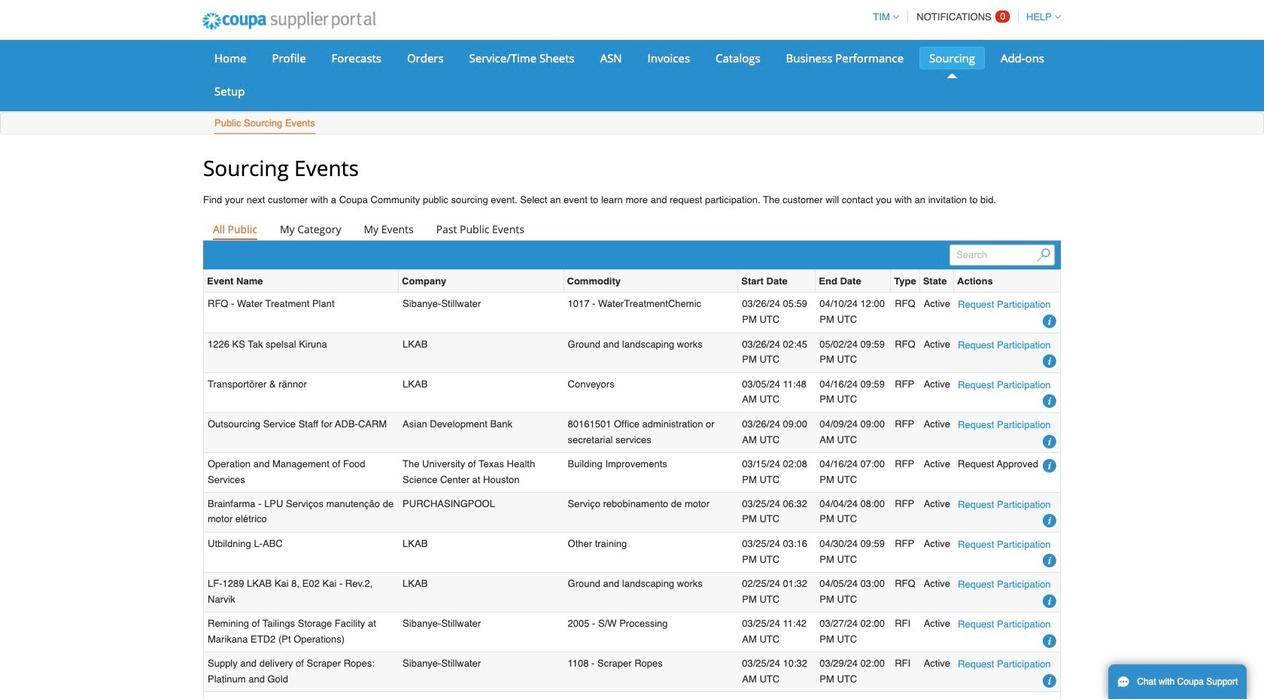 Task type: vqa. For each thing, say whether or not it's contained in the screenshot.
Tab List
yes



Task type: describe. For each thing, give the bounding box(es) containing it.
search image
[[1037, 248, 1050, 262]]

coupa supplier portal image
[[192, 2, 386, 40]]



Task type: locate. For each thing, give the bounding box(es) containing it.
navigation
[[867, 2, 1061, 32]]

tab list
[[203, 219, 1061, 240]]

Search text field
[[950, 245, 1055, 266]]



